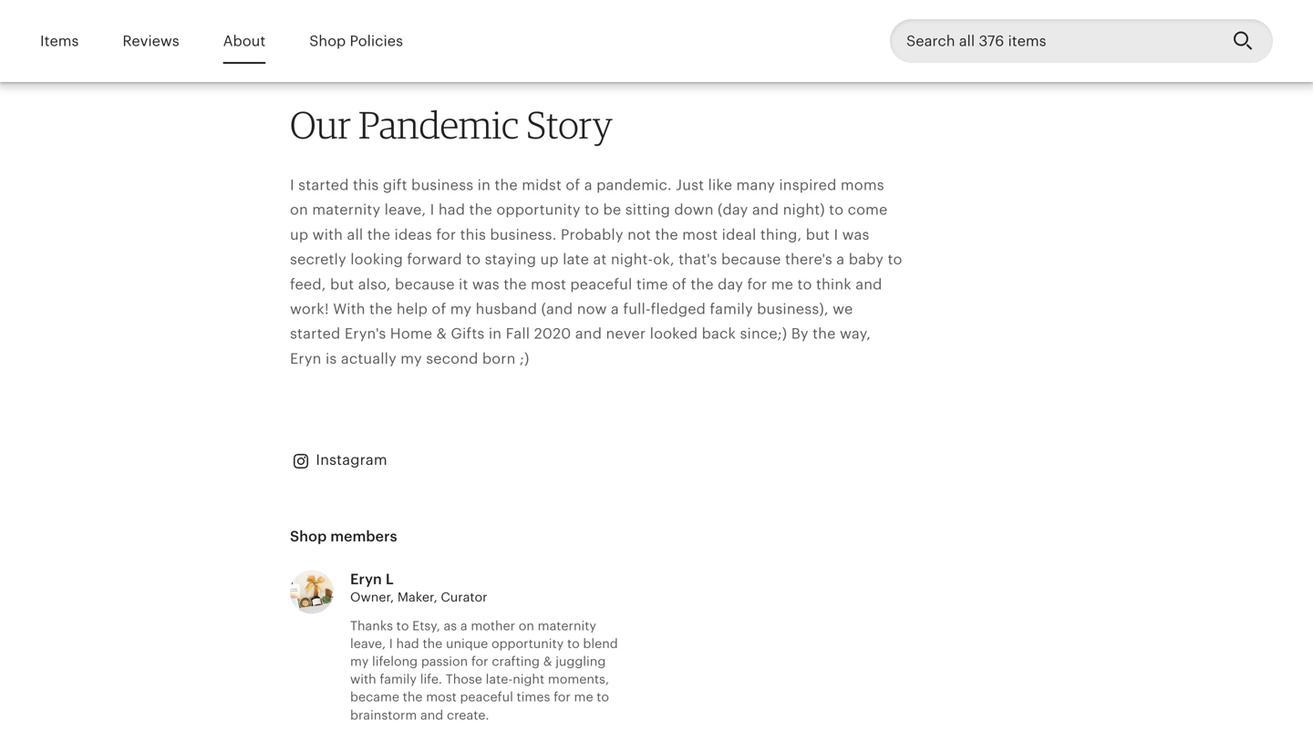 Task type: locate. For each thing, give the bounding box(es) containing it.
2 vertical spatial up
[[541, 251, 559, 268]]

policies
[[350, 33, 403, 49]]

0 vertical spatial most
[[683, 227, 718, 243]]

& up night
[[543, 655, 552, 669]]

of right help
[[432, 301, 446, 317]]

in left warm
[[794, 36, 804, 48]]

but up with
[[330, 276, 354, 293]]

the down business
[[469, 202, 493, 218]]

nights,
[[690, 36, 726, 48]]

items link
[[40, 20, 79, 62]]

0 horizontal spatial me
[[574, 690, 594, 705]]

up
[[778, 36, 791, 48], [290, 227, 309, 243], [541, 251, 559, 268]]

way,
[[840, 326, 871, 342]]

1 vertical spatial me
[[574, 690, 594, 705]]

most up that's
[[683, 227, 718, 243]]

0 vertical spatial all
[[339, 36, 350, 48]]

a inside thanks to etsy, as a mother on maternity leave, i had the unique opportunity to blend my lifelong passion for crafting & juggling with family life. those late-night moments, became the most peaceful times for me to brainstorm and create.
[[461, 619, 468, 633]]

1 vertical spatial on
[[519, 619, 535, 633]]

1 vertical spatial in
[[478, 177, 491, 193]]

and down baby
[[856, 276, 883, 293]]

1 vertical spatial with
[[350, 673, 377, 687]]

my down it
[[450, 301, 472, 317]]

0 vertical spatial family
[[710, 301, 753, 317]]

but up there's
[[806, 227, 830, 243]]

born
[[482, 351, 516, 367]]

with inside thanks to etsy, as a mother on maternity leave, i had the unique opportunity to blend my lifelong passion for crafting & juggling with family life. those late-night moments, became the most peaceful times for me to brainstorm and create.
[[350, 673, 377, 687]]

shop left the about
[[309, 33, 346, 49]]

pandemic
[[359, 102, 519, 147]]

1 horizontal spatial my
[[401, 351, 422, 367]]

me down moments,
[[574, 690, 594, 705]]

0 horizontal spatial on
[[290, 202, 308, 218]]

was right it
[[472, 276, 500, 293]]

life.
[[420, 673, 442, 687]]

curator
[[441, 590, 488, 605]]

0 vertical spatial me
[[772, 276, 794, 293]]

1 horizontal spatial but
[[806, 227, 830, 243]]

most up (and at the top of the page
[[531, 276, 567, 293]]

started down "work!"
[[290, 326, 341, 342]]

1 vertical spatial up
[[290, 227, 309, 243]]

0 vertical spatial peaceful
[[571, 276, 633, 293]]

to up juggling
[[567, 637, 580, 651]]

i
[[290, 177, 294, 193], [430, 202, 435, 218], [834, 227, 839, 243], [389, 637, 393, 651]]

because down the ideal
[[722, 251, 781, 268]]

fall
[[506, 326, 530, 342]]

1 horizontal spatial eryn
[[350, 571, 382, 588]]

up right wrapped
[[778, 36, 791, 48]]

thanks
[[350, 619, 393, 633]]

1 horizontal spatial me
[[772, 276, 794, 293]]

1 horizontal spatial this
[[460, 227, 486, 243]]

in left fall
[[489, 326, 502, 342]]

peaceful down late-
[[460, 690, 513, 705]]

1 vertical spatial eryn
[[350, 571, 382, 588]]

for down unique
[[472, 655, 489, 669]]

this left 'gift'
[[353, 177, 379, 193]]

me inside thanks to etsy, as a mother on maternity leave, i had the unique opportunity to blend my lifelong passion for crafting & juggling with family life. those late-night moments, became the most peaceful times for me to brainstorm and create.
[[574, 690, 594, 705]]

me
[[772, 276, 794, 293], [574, 690, 594, 705]]

0 horizontal spatial maternity
[[312, 202, 381, 218]]

those
[[627, 36, 656, 48]]

opportunity down midst
[[497, 202, 581, 218]]

2 vertical spatial my
[[350, 655, 369, 669]]

i up lifelong
[[389, 637, 393, 651]]

create.
[[447, 708, 489, 723]]

and inside thanks to etsy, as a mother on maternity leave, i had the unique opportunity to blend my lifelong passion for crafting & juggling with family life. those late-night moments, became the most peaceful times for me to brainstorm and create.
[[421, 708, 444, 723]]

a left full-
[[611, 301, 619, 317]]

on right mother
[[519, 619, 535, 633]]

maker,
[[398, 590, 438, 605]]

1 horizontal spatial was
[[843, 227, 870, 243]]

me up business),
[[772, 276, 794, 293]]

eryn
[[290, 351, 322, 367], [350, 571, 382, 588]]

1 vertical spatial had
[[396, 637, 419, 651]]

a left pandemic.
[[585, 177, 593, 193]]

1 vertical spatial but
[[330, 276, 354, 293]]

0 horizontal spatial had
[[396, 637, 419, 651]]

1 vertical spatial shop
[[290, 528, 327, 545]]

0 vertical spatial but
[[806, 227, 830, 243]]

shop inside shop policies link
[[309, 33, 346, 49]]

shop for shop policies
[[309, 33, 346, 49]]

opportunity inside i started this gift business in the midst of a pandemic. just like many inspired moms on maternity leave, i had the opportunity to be sitting down (day and night) to come up with all the ideas for this business. probably not the most ideal thing, but i was secretly looking forward to staying up late at night-ok, that's because there's a baby to feed, but also, because it was the most peaceful time of the day for me to think and work! with the help of my husband (and now a full-fledged family business), we started eryn's home & gifts in fall 2020 and never looked back since;) by the way, eryn is actually my second born ;)
[[497, 202, 581, 218]]

secretly
[[290, 251, 347, 268]]

because down "forward"
[[395, 276, 455, 293]]

0 vertical spatial leave,
[[385, 202, 426, 218]]

for right day
[[748, 276, 768, 293]]

my left lifelong
[[350, 655, 369, 669]]

eryn down "work!"
[[290, 351, 322, 367]]

2 horizontal spatial my
[[450, 301, 472, 317]]

i down our
[[290, 177, 294, 193]]

0 horizontal spatial peaceful
[[460, 690, 513, 705]]

to
[[585, 202, 600, 218], [829, 202, 844, 218], [466, 251, 481, 268], [888, 251, 903, 268], [798, 276, 812, 293], [397, 619, 409, 633], [567, 637, 580, 651], [597, 690, 609, 705]]

the down etsy,
[[423, 637, 443, 651]]

leave, down thanks
[[350, 637, 386, 651]]

1 vertical spatial because
[[395, 276, 455, 293]]

the down that's
[[691, 276, 714, 293]]

had up lifelong
[[396, 637, 419, 651]]

on up 'secretly'
[[290, 202, 308, 218]]

1 vertical spatial leave,
[[350, 637, 386, 651]]

a right as
[[461, 619, 468, 633]]

on
[[290, 202, 308, 218], [519, 619, 535, 633]]

a
[[807, 36, 813, 48], [585, 177, 593, 193], [837, 251, 845, 268], [611, 301, 619, 317], [461, 619, 468, 633]]

maternity
[[312, 202, 381, 218], [538, 619, 597, 633]]

2 vertical spatial of
[[432, 301, 446, 317]]

1 horizontal spatial with
[[350, 673, 377, 687]]

up up 'secretly'
[[290, 227, 309, 243]]

to up it
[[466, 251, 481, 268]]

& inside i started this gift business in the midst of a pandemic. just like many inspired moms on maternity leave, i had the opportunity to be sitting down (day and night) to come up with all the ideas for this business. probably not the most ideal thing, but i was secretly looking forward to staying up late at night-ok, that's because there's a baby to feed, but also, because it was the most peaceful time of the day for me to think and work! with the help of my husband (and now a full-fledged family business), we started eryn's home & gifts in fall 2020 and never looked back since;) by the way, eryn is actually my second born ;)
[[437, 326, 447, 342]]

peaceful inside thanks to etsy, as a mother on maternity leave, i had the unique opportunity to blend my lifelong passion for crafting & juggling with family life. those late-night moments, became the most peaceful times for me to brainstorm and create.
[[460, 690, 513, 705]]

0 vertical spatial with
[[313, 227, 343, 243]]

1 vertical spatial peaceful
[[460, 690, 513, 705]]

work!
[[290, 301, 329, 317]]

0 vertical spatial opportunity
[[497, 202, 581, 218]]

(and
[[541, 301, 573, 317]]

leave, inside i started this gift business in the midst of a pandemic. just like many inspired moms on maternity leave, i had the opportunity to be sitting down (day and night) to come up with all the ideas for this business. probably not the most ideal thing, but i was secretly looking forward to staying up late at night-ok, that's because there's a baby to feed, but also, because it was the most peaceful time of the day for me to think and work! with the help of my husband (and now a full-fledged family business), we started eryn's home & gifts in fall 2020 and never looked back since;) by the way, eryn is actually my second born ;)
[[385, 202, 426, 218]]

looking
[[351, 251, 403, 268]]

1 vertical spatial opportunity
[[492, 637, 564, 651]]

business),
[[757, 301, 829, 317]]

members
[[331, 528, 397, 545]]

think
[[816, 276, 852, 293]]

0 vertical spatial shop
[[309, 33, 346, 49]]

baby
[[849, 251, 884, 268]]

because
[[722, 251, 781, 268], [395, 276, 455, 293]]

but
[[806, 227, 830, 243], [330, 276, 354, 293]]

my down home
[[401, 351, 422, 367]]

opportunity
[[497, 202, 581, 218], [492, 637, 564, 651]]

comfortable,
[[457, 36, 524, 48]]

the up ok,
[[655, 227, 679, 243]]

to right baby
[[888, 251, 903, 268]]

since;)
[[740, 326, 788, 342]]

1 vertical spatial started
[[290, 326, 341, 342]]

it
[[459, 276, 468, 293]]

0 vertical spatial eryn
[[290, 351, 322, 367]]

1 vertical spatial my
[[401, 351, 422, 367]]

blend
[[583, 637, 618, 651]]

all up looking
[[347, 227, 363, 243]]

for down moments,
[[554, 690, 571, 705]]

shop members
[[290, 528, 397, 545]]

1 horizontal spatial had
[[439, 202, 465, 218]]

1 horizontal spatial most
[[531, 276, 567, 293]]

0 horizontal spatial but
[[330, 276, 354, 293]]

shop policies link
[[309, 20, 403, 62]]

in right business
[[478, 177, 491, 193]]

and down life.
[[421, 708, 444, 723]]

1 vertical spatial was
[[472, 276, 500, 293]]

0 vertical spatial is
[[327, 36, 336, 48]]

family inside thanks to etsy, as a mother on maternity leave, i had the unique opportunity to blend my lifelong passion for crafting & juggling with family life. those late-night moments, became the most peaceful times for me to brainstorm and create.
[[380, 673, 417, 687]]

1 horizontal spatial because
[[722, 251, 781, 268]]

most inside thanks to etsy, as a mother on maternity leave, i had the unique opportunity to blend my lifelong passion for crafting & juggling with family life. those late-night moments, became the most peaceful times for me to brainstorm and create.
[[426, 690, 457, 705]]

come
[[848, 202, 888, 218]]

is left actually
[[326, 351, 337, 367]]

to left be
[[585, 202, 600, 218]]

is right hygge
[[327, 36, 336, 48]]

with
[[313, 227, 343, 243], [350, 673, 377, 687]]

maternity up 'secretly'
[[312, 202, 381, 218]]

all left the about
[[339, 36, 350, 48]]

most
[[683, 227, 718, 243], [531, 276, 567, 293], [426, 690, 457, 705]]

started
[[298, 177, 349, 193], [290, 326, 341, 342]]

imagine
[[582, 36, 624, 48]]

of
[[566, 177, 581, 193], [672, 276, 687, 293], [432, 301, 446, 317]]

1 horizontal spatial on
[[519, 619, 535, 633]]

up left late
[[541, 251, 559, 268]]

2 horizontal spatial up
[[778, 36, 791, 48]]

1 vertical spatial maternity
[[538, 619, 597, 633]]

shop for shop members
[[290, 528, 327, 545]]

0 vertical spatial because
[[722, 251, 781, 268]]

there's
[[785, 251, 833, 268]]

this up staying
[[460, 227, 486, 243]]

was
[[843, 227, 870, 243], [472, 276, 500, 293]]

with up became
[[350, 673, 377, 687]]

the
[[495, 177, 518, 193], [469, 202, 493, 218], [367, 227, 391, 243], [655, 227, 679, 243], [504, 276, 527, 293], [691, 276, 714, 293], [370, 301, 393, 317], [813, 326, 836, 342], [423, 637, 443, 651], [403, 690, 423, 705]]

for
[[436, 227, 456, 243], [748, 276, 768, 293], [472, 655, 489, 669], [554, 690, 571, 705]]

most down life.
[[426, 690, 457, 705]]

peaceful down at
[[571, 276, 633, 293]]

the down also,
[[370, 301, 393, 317]]

moments,
[[548, 673, 609, 687]]

1 horizontal spatial of
[[566, 177, 581, 193]]

Search all 376 items text field
[[890, 19, 1219, 63]]

0 vertical spatial of
[[566, 177, 581, 193]]

on inside thanks to etsy, as a mother on maternity leave, i had the unique opportunity to blend my lifelong passion for crafting & juggling with family life. those late-night moments, became the most peaceful times for me to brainstorm and create.
[[519, 619, 535, 633]]

2 horizontal spatial of
[[672, 276, 687, 293]]

was up baby
[[843, 227, 870, 243]]

on inside i started this gift business in the midst of a pandemic. just like many inspired moms on maternity leave, i had the opportunity to be sitting down (day and night) to come up with all the ideas for this business. probably not the most ideal thing, but i was secretly looking forward to staying up late at night-ok, that's because there's a baby to feed, but also, because it was the most peaceful time of the day for me to think and work! with the help of my husband (and now a full-fledged family business), we started eryn's home & gifts in fall 2020 and never looked back since;) by the way, eryn is actually my second born ;)
[[290, 202, 308, 218]]

1 horizontal spatial maternity
[[538, 619, 597, 633]]

0 vertical spatial this
[[353, 177, 379, 193]]

shop left members
[[290, 528, 327, 545]]

opportunity inside thanks to etsy, as a mother on maternity leave, i had the unique opportunity to blend my lifelong passion for crafting & juggling with family life. those late-night moments, became the most peaceful times for me to brainstorm and create.
[[492, 637, 564, 651]]

leave, inside thanks to etsy, as a mother on maternity leave, i had the unique opportunity to blend my lifelong passion for crafting & juggling with family life. those late-night moments, became the most peaceful times for me to brainstorm and create.
[[350, 637, 386, 651]]

0 horizontal spatial because
[[395, 276, 455, 293]]

forward
[[407, 251, 462, 268]]

this
[[353, 177, 379, 193], [460, 227, 486, 243]]

0 horizontal spatial this
[[353, 177, 379, 193]]

0 horizontal spatial family
[[380, 673, 417, 687]]

1 vertical spatial &
[[543, 655, 552, 669]]

maternity up blend
[[538, 619, 597, 633]]

0 horizontal spatial &
[[437, 326, 447, 342]]

thanks to etsy, as a mother on maternity leave, i had the unique opportunity to blend my lifelong passion for crafting & juggling with family life. those late-night moments, became the most peaceful times for me to brainstorm and create.
[[350, 619, 618, 723]]

the right by
[[813, 326, 836, 342]]

i down business
[[430, 202, 435, 218]]

reviews
[[123, 33, 179, 49]]

1 vertical spatial is
[[326, 351, 337, 367]]

about link
[[223, 20, 266, 62]]

2 vertical spatial in
[[489, 326, 502, 342]]

started down our
[[298, 177, 349, 193]]

of up fledged in the top of the page
[[672, 276, 687, 293]]

family down day
[[710, 301, 753, 317]]

peaceful inside i started this gift business in the midst of a pandemic. just like many inspired moms on maternity leave, i had the opportunity to be sitting down (day and night) to come up with all the ideas for this business. probably not the most ideal thing, but i was secretly looking forward to staying up late at night-ok, that's because there's a baby to feed, but also, because it was the most peaceful time of the day for me to think and work! with the help of my husband (and now a full-fledged family business), we started eryn's home & gifts in fall 2020 and never looked back since;) by the way, eryn is actually my second born ;)
[[571, 276, 633, 293]]

0 horizontal spatial with
[[313, 227, 343, 243]]

&
[[437, 326, 447, 342], [543, 655, 552, 669]]

0 vertical spatial my
[[450, 301, 472, 317]]

opportunity up crafting
[[492, 637, 564, 651]]

1 horizontal spatial &
[[543, 655, 552, 669]]

with up 'secretly'
[[313, 227, 343, 243]]

the down life.
[[403, 690, 423, 705]]

night-
[[611, 251, 653, 268]]

leave, up ideas on the left top
[[385, 202, 426, 218]]

0 horizontal spatial my
[[350, 655, 369, 669]]

that's
[[679, 251, 718, 268]]

of right midst
[[566, 177, 581, 193]]

eryn l owner, maker, curator
[[350, 571, 488, 605]]

and down now
[[575, 326, 602, 342]]

to down there's
[[798, 276, 812, 293]]

2 vertical spatial most
[[426, 690, 457, 705]]

1 horizontal spatial family
[[710, 301, 753, 317]]

night)
[[783, 202, 825, 218]]

had down business
[[439, 202, 465, 218]]

to down moments,
[[597, 690, 609, 705]]

time
[[637, 276, 668, 293]]

0 vertical spatial had
[[439, 202, 465, 218]]

peaceful
[[571, 276, 633, 293], [460, 690, 513, 705]]

1 vertical spatial most
[[531, 276, 567, 293]]

snug.
[[550, 36, 579, 48]]

night
[[513, 673, 545, 687]]

1 vertical spatial family
[[380, 673, 417, 687]]

shop
[[309, 33, 346, 49], [290, 528, 327, 545]]

0 horizontal spatial eryn
[[290, 351, 322, 367]]

gifts
[[451, 326, 485, 342]]

all inside i started this gift business in the midst of a pandemic. just like many inspired moms on maternity leave, i had the opportunity to be sitting down (day and night) to come up with all the ideas for this business. probably not the most ideal thing, but i was secretly looking forward to staying up late at night-ok, that's because there's a baby to feed, but also, because it was the most peaceful time of the day for me to think and work! with the help of my husband (and now a full-fledged family business), we started eryn's home & gifts in fall 2020 and never looked back since;) by the way, eryn is actually my second born ;)
[[347, 227, 363, 243]]

family down lifelong
[[380, 673, 417, 687]]

0 vertical spatial &
[[437, 326, 447, 342]]

eryn up owner,
[[350, 571, 382, 588]]

late
[[563, 251, 589, 268]]

0 vertical spatial on
[[290, 202, 308, 218]]

instagram link
[[290, 451, 388, 472]]

0 horizontal spatial most
[[426, 690, 457, 705]]

not
[[628, 227, 651, 243]]

0 vertical spatial maternity
[[312, 202, 381, 218]]

sitting
[[626, 202, 671, 218]]

1 vertical spatial all
[[347, 227, 363, 243]]

family
[[710, 301, 753, 317], [380, 673, 417, 687]]

& left gifts
[[437, 326, 447, 342]]

1 horizontal spatial peaceful
[[571, 276, 633, 293]]



Task type: vqa. For each thing, say whether or not it's contained in the screenshot.
topmost was
yes



Task type: describe. For each thing, give the bounding box(es) containing it.
looked
[[650, 326, 698, 342]]

thing,
[[761, 227, 802, 243]]

with inside i started this gift business in the midst of a pandemic. just like many inspired moms on maternity leave, i had the opportunity to be sitting down (day and night) to come up with all the ideas for this business. probably not the most ideal thing, but i was secretly looking forward to staying up late at night-ok, that's because there's a baby to feed, but also, because it was the most peaceful time of the day for me to think and work! with the help of my husband (and now a full-fledged family business), we started eryn's home & gifts in fall 2020 and never looked back since;) by the way, eryn is actually my second born ;)
[[313, 227, 343, 243]]

the left midst
[[495, 177, 518, 193]]

a left baby
[[837, 251, 845, 268]]

0 vertical spatial started
[[298, 177, 349, 193]]

fledged
[[651, 301, 706, 317]]

a left warm
[[807, 36, 813, 48]]

probably
[[561, 227, 624, 243]]

shop policies
[[309, 33, 403, 49]]

me inside i started this gift business in the midst of a pandemic. just like many inspired moms on maternity leave, i had the opportunity to be sitting down (day and night) to come up with all the ideas for this business. probably not the most ideal thing, but i was secretly looking forward to staying up late at night-ok, that's because there's a baby to feed, but also, because it was the most peaceful time of the day for me to think and work! with the help of my husband (and now a full-fledged family business), we started eryn's home & gifts in fall 2020 and never looked back since;) by the way, eryn is actually my second born ;)
[[772, 276, 794, 293]]

ideas
[[395, 227, 432, 243]]

many
[[737, 177, 775, 193]]

became
[[350, 690, 400, 705]]

0 horizontal spatial up
[[290, 227, 309, 243]]

i started this gift business in the midst of a pandemic. just like many inspired moms on maternity leave, i had the opportunity to be sitting down (day and night) to come up with all the ideas for this business. probably not the most ideal thing, but i was secretly looking forward to staying up late at night-ok, that's because there's a baby to feed, but also, because it was the most peaceful time of the day for me to think and work! with the help of my husband (and now a full-fledged family business), we started eryn's home & gifts in fall 2020 and never looked back since;) by the way, eryn is actually my second born ;)
[[290, 177, 903, 367]]

at
[[593, 251, 607, 268]]

feed,
[[290, 276, 326, 293]]

just
[[676, 177, 704, 193]]

be
[[604, 202, 622, 218]]

had inside i started this gift business in the midst of a pandemic. just like many inspired moms on maternity leave, i had the opportunity to be sitting down (day and night) to come up with all the ideas for this business. probably not the most ideal thing, but i was secretly looking forward to staying up late at night-ok, that's because there's a baby to feed, but also, because it was the most peaceful time of the day for me to think and work! with the help of my husband (and now a full-fledged family business), we started eryn's home & gifts in fall 2020 and never looked back since;) by the way, eryn is actually my second born ;)
[[439, 202, 465, 218]]

instagram
[[316, 452, 388, 469]]

the up looking
[[367, 227, 391, 243]]

about
[[353, 36, 384, 48]]

moms
[[841, 177, 885, 193]]

items
[[40, 33, 79, 49]]

is inside i started this gift business in the midst of a pandemic. just like many inspired moms on maternity leave, i had the opportunity to be sitting down (day and night) to come up with all the ideas for this business. probably not the most ideal thing, but i was secretly looking forward to staying up late at night-ok, that's because there's a baby to feed, but also, because it was the most peaceful time of the day for me to think and work! with the help of my husband (and now a full-fledged family business), we started eryn's home & gifts in fall 2020 and never looked back since;) by the way, eryn is actually my second born ;)
[[326, 351, 337, 367]]

to left etsy,
[[397, 619, 409, 633]]

ok,
[[653, 251, 675, 268]]

full-
[[623, 301, 651, 317]]

blanket.
[[848, 36, 890, 48]]

0 vertical spatial in
[[794, 36, 804, 48]]

actually
[[341, 351, 397, 367]]

brainstorm
[[350, 708, 417, 723]]

down
[[675, 202, 714, 218]]

hygge
[[290, 36, 324, 48]]

now
[[577, 301, 607, 317]]

i up think
[[834, 227, 839, 243]]

0 horizontal spatial was
[[472, 276, 500, 293]]

0 horizontal spatial of
[[432, 301, 446, 317]]

eryn inside i started this gift business in the midst of a pandemic. just like many inspired moms on maternity leave, i had the opportunity to be sitting down (day and night) to come up with all the ideas for this business. probably not the most ideal thing, but i was secretly looking forward to staying up late at night-ok, that's because there's a baby to feed, but also, because it was the most peaceful time of the day for me to think and work! with the help of my husband (and now a full-fledged family business), we started eryn's home & gifts in fall 2020 and never looked back since;) by the way, eryn is actually my second born ;)
[[290, 351, 322, 367]]

1 vertical spatial of
[[672, 276, 687, 293]]

0 vertical spatial up
[[778, 36, 791, 48]]

our pandemic story
[[290, 102, 613, 147]]

crafting
[[492, 655, 540, 669]]

lifelong
[[372, 655, 418, 669]]

for up "forward"
[[436, 227, 456, 243]]

feeling
[[387, 36, 423, 48]]

1 horizontal spatial up
[[541, 251, 559, 268]]

to left come
[[829, 202, 844, 218]]

warm
[[816, 36, 845, 48]]

and left 'snug.'
[[527, 36, 547, 48]]

mother
[[471, 619, 516, 633]]

chilly
[[659, 36, 687, 48]]

wrapped
[[728, 36, 775, 48]]

like
[[708, 177, 733, 193]]

2 horizontal spatial most
[[683, 227, 718, 243]]

maternity inside thanks to etsy, as a mother on maternity leave, i had the unique opportunity to blend my lifelong passion for crafting & juggling with family life. those late-night moments, became the most peaceful times for me to brainstorm and create.
[[538, 619, 597, 633]]

back
[[702, 326, 736, 342]]

i inside thanks to etsy, as a mother on maternity leave, i had the unique opportunity to blend my lifelong passion for crafting & juggling with family life. those late-night moments, became the most peaceful times for me to brainstorm and create.
[[389, 637, 393, 651]]

help
[[397, 301, 428, 317]]

never
[[606, 326, 646, 342]]

2020
[[534, 326, 571, 342]]

1 vertical spatial this
[[460, 227, 486, 243]]

maternity inside i started this gift business in the midst of a pandemic. just like many inspired moms on maternity leave, i had the opportunity to be sitting down (day and night) to come up with all the ideas for this business. probably not the most ideal thing, but i was secretly looking forward to staying up late at night-ok, that's because there's a baby to feed, but also, because it was the most peaceful time of the day for me to think and work! with the help of my husband (and now a full-fledged family business), we started eryn's home & gifts in fall 2020 and never looked back since;) by the way, eryn is actually my second born ;)
[[312, 202, 381, 218]]

my inside thanks to etsy, as a mother on maternity leave, i had the unique opportunity to blend my lifelong passion for crafting & juggling with family life. those late-night moments, became the most peaceful times for me to brainstorm and create.
[[350, 655, 369, 669]]

about
[[223, 33, 266, 49]]

pandemic.
[[597, 177, 672, 193]]

etsy,
[[412, 619, 441, 633]]

second
[[426, 351, 478, 367]]

eryn's
[[345, 326, 386, 342]]

midst
[[522, 177, 562, 193]]

calm,
[[425, 36, 454, 48]]

had inside thanks to etsy, as a mother on maternity leave, i had the unique opportunity to blend my lifelong passion for crafting & juggling with family life. those late-night moments, became the most peaceful times for me to brainstorm and create.
[[396, 637, 419, 651]]

times
[[517, 690, 550, 705]]

business
[[411, 177, 474, 193]]

unique
[[446, 637, 488, 651]]

reviews link
[[123, 20, 179, 62]]

inspired
[[779, 177, 837, 193]]

passion
[[421, 655, 468, 669]]

as
[[444, 619, 457, 633]]

business.
[[490, 227, 557, 243]]

the down staying
[[504, 276, 527, 293]]

those
[[446, 673, 483, 687]]

home
[[390, 326, 433, 342]]

0 vertical spatial was
[[843, 227, 870, 243]]

owner,
[[350, 590, 394, 605]]

(day
[[718, 202, 749, 218]]

l
[[386, 571, 394, 588]]

gift
[[383, 177, 407, 193]]

by
[[792, 326, 809, 342]]

with
[[333, 301, 366, 317]]

ideal
[[722, 227, 757, 243]]

husband
[[476, 301, 537, 317]]

;)
[[520, 351, 530, 367]]

family inside i started this gift business in the midst of a pandemic. just like many inspired moms on maternity leave, i had the opportunity to be sitting down (day and night) to come up with all the ideas for this business. probably not the most ideal thing, but i was secretly looking forward to staying up late at night-ok, that's because there's a baby to feed, but also, because it was the most peaceful time of the day for me to think and work! with the help of my husband (and now a full-fledged family business), we started eryn's home & gifts in fall 2020 and never looked back since;) by the way, eryn is actually my second born ;)
[[710, 301, 753, 317]]

story
[[527, 102, 613, 147]]

and down "many"
[[753, 202, 779, 218]]

juggling
[[556, 655, 606, 669]]

eryn inside eryn l owner, maker, curator
[[350, 571, 382, 588]]

our
[[290, 102, 351, 147]]

staying
[[485, 251, 537, 268]]

we
[[833, 301, 853, 317]]

& inside thanks to etsy, as a mother on maternity leave, i had the unique opportunity to blend my lifelong passion for crafting & juggling with family life. those late-night moments, became the most peaceful times for me to brainstorm and create.
[[543, 655, 552, 669]]



